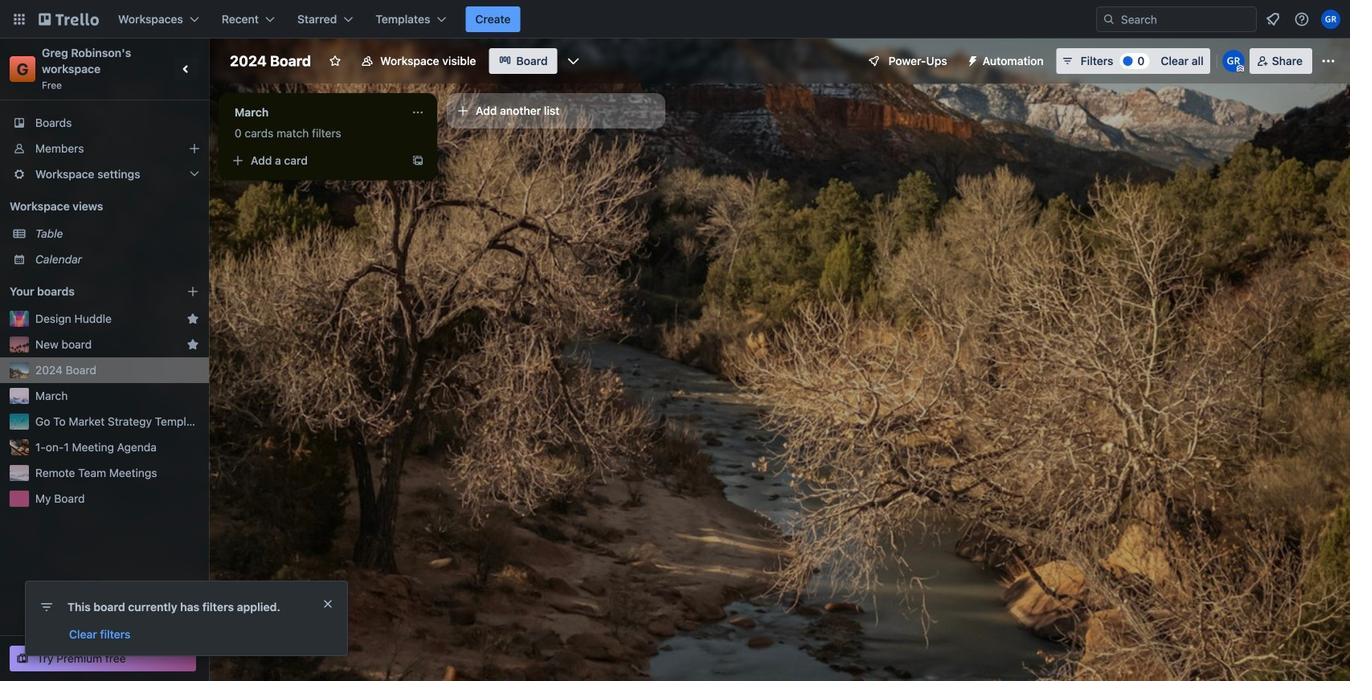 Task type: locate. For each thing, give the bounding box(es) containing it.
starred icon image
[[187, 313, 199, 326], [187, 339, 199, 351]]

0 vertical spatial greg robinson (gregrobinson96) image
[[1322, 10, 1341, 29]]

primary element
[[0, 0, 1351, 39]]

0 vertical spatial starred icon image
[[187, 313, 199, 326]]

1 horizontal spatial greg robinson (gregrobinson96) image
[[1322, 10, 1341, 29]]

2 starred icon image from the top
[[187, 339, 199, 351]]

dismiss flag image
[[322, 598, 335, 611]]

add board image
[[187, 285, 199, 298]]

None text field
[[225, 100, 405, 125]]

greg robinson (gregrobinson96) image down search field
[[1223, 50, 1245, 72]]

alert
[[26, 582, 347, 656]]

greg robinson (gregrobinson96) image right open information menu "icon"
[[1322, 10, 1341, 29]]

show menu image
[[1321, 53, 1337, 69]]

greg robinson (gregrobinson96) image
[[1322, 10, 1341, 29], [1223, 50, 1245, 72]]

create from template… image
[[412, 154, 425, 167]]

1 vertical spatial starred icon image
[[187, 339, 199, 351]]

1 vertical spatial greg robinson (gregrobinson96) image
[[1223, 50, 1245, 72]]

sm image
[[961, 48, 983, 71]]

star or unstar board image
[[329, 55, 342, 68]]



Task type: describe. For each thing, give the bounding box(es) containing it.
open information menu image
[[1295, 11, 1311, 27]]

Search field
[[1116, 8, 1257, 31]]

your boards with 8 items element
[[10, 282, 162, 302]]

1 starred icon image from the top
[[187, 313, 199, 326]]

back to home image
[[39, 6, 99, 32]]

0 horizontal spatial greg robinson (gregrobinson96) image
[[1223, 50, 1245, 72]]

Board name text field
[[222, 48, 319, 74]]

0 notifications image
[[1264, 10, 1283, 29]]

customize views image
[[566, 53, 582, 69]]

this member is an admin of this board. image
[[1237, 65, 1245, 72]]

search image
[[1103, 13, 1116, 26]]

workspace navigation collapse icon image
[[175, 58, 198, 80]]



Task type: vqa. For each thing, say whether or not it's contained in the screenshot.
bottom Add a card button
no



